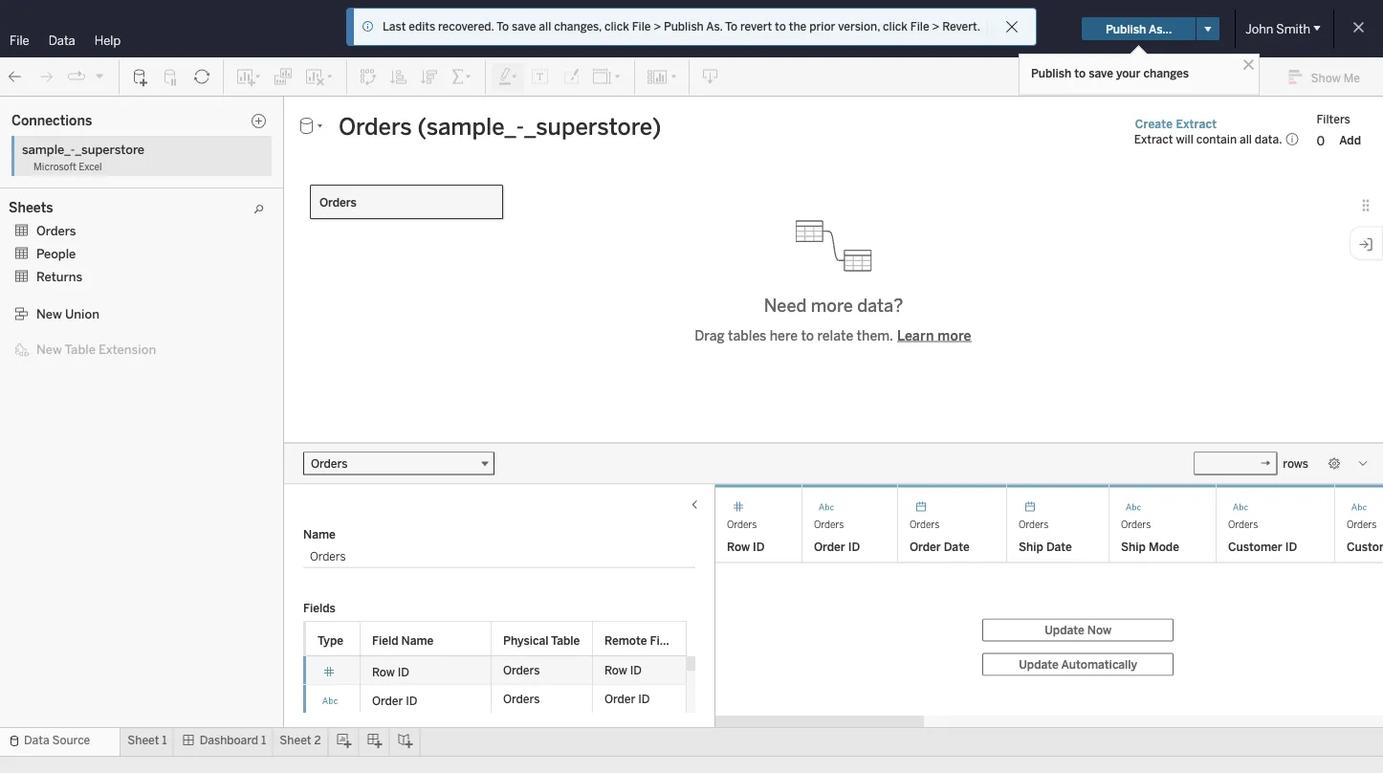 Task type: vqa. For each thing, say whether or not it's contained in the screenshot.
Avatar image for Sharon Machiri
no



Task type: describe. For each thing, give the bounding box(es) containing it.
1 vertical spatial sheets
[[11, 266, 50, 280]]

custom
[[1347, 540, 1384, 553]]

changes
[[1144, 66, 1189, 80]]

id inside orders order id
[[848, 540, 860, 553]]

show me button
[[1281, 62, 1378, 92]]

1 vertical spatial extract
[[1135, 132, 1173, 146]]

drag inside add sheets here drag and drop or double-click from the list on the left.
[[520, 484, 548, 500]]

type
[[318, 633, 344, 647]]

highlight image
[[498, 67, 520, 87]]

to inside last edits recovered. to save all changes, click file > publish as. to revert to the prior version, click file > revert. alert
[[775, 20, 786, 33]]

orders inside "orders customer id"
[[1229, 519, 1258, 531]]

close image
[[1240, 55, 1258, 74]]

grid containing row id
[[716, 485, 1384, 727]]

fit image
[[592, 67, 623, 87]]

new workbook (tableau public)
[[418, 20, 648, 38]]

microsoft
[[33, 161, 76, 172]]

your
[[1116, 66, 1141, 80]]

device preview button
[[23, 166, 152, 188]]

learn
[[897, 328, 934, 343]]

1 to from the left
[[497, 20, 509, 33]]

edits
[[409, 20, 435, 33]]

version,
[[838, 20, 880, 33]]

1 horizontal spatial to
[[801, 328, 814, 343]]

layout
[[114, 102, 154, 117]]

orders inside orders row id
[[727, 519, 757, 531]]

order down field name
[[372, 694, 403, 708]]

sort ascending image
[[389, 67, 409, 87]]

0 horizontal spatial row id
[[372, 665, 410, 679]]

field name
[[372, 633, 434, 647]]

Name text field
[[303, 545, 696, 568]]

(tableau
[[531, 20, 593, 38]]

on
[[770, 484, 785, 500]]

data?
[[857, 295, 903, 316]]

replay animation image
[[94, 70, 105, 82]]

as...
[[1149, 22, 1172, 36]]

as.
[[706, 20, 723, 33]]

publish as... button
[[1082, 17, 1196, 40]]

remote
[[605, 633, 647, 647]]

the right on
[[788, 484, 807, 500]]

totals image
[[451, 67, 474, 87]]

size
[[11, 207, 34, 221]]

1 vertical spatial 2
[[314, 733, 321, 747]]

row inside orders row id
[[727, 540, 750, 553]]

2 row from the top
[[303, 685, 687, 714]]

customer
[[1229, 540, 1283, 553]]

0 vertical spatial 2
[[69, 312, 76, 326]]

orders row id
[[727, 519, 765, 553]]

from
[[696, 484, 724, 500]]

new table extension
[[36, 342, 156, 357]]

collapse image
[[175, 104, 187, 116]]

2 field from the left
[[650, 633, 677, 647]]

relate
[[817, 328, 854, 343]]

grid containing type
[[303, 621, 712, 773]]

desktop browser (1000 x 800)
[[27, 232, 179, 244]]

0
[[1317, 133, 1325, 148]]

people
[[36, 246, 76, 261]]

(1000
[[114, 232, 144, 244]]

left.
[[810, 484, 833, 500]]

1 horizontal spatial file
[[632, 20, 651, 33]]

create
[[1136, 117, 1173, 131]]

changes,
[[554, 20, 602, 33]]

1 vertical spatial save
[[1089, 66, 1114, 80]]

union
[[65, 306, 99, 321]]

automatically
[[1062, 658, 1138, 671]]

workbook
[[453, 20, 527, 38]]

need
[[764, 295, 807, 316]]

device preview
[[47, 170, 129, 184]]

1 > from the left
[[654, 20, 661, 33]]

info image
[[362, 20, 375, 33]]

revert.
[[943, 20, 981, 33]]

will
[[1176, 132, 1194, 146]]

_superstore
[[75, 142, 145, 157]]

undo image
[[6, 67, 25, 87]]

add sheets here drag and drop or double-click from the list on the left.
[[520, 459, 833, 500]]

extension
[[99, 342, 156, 357]]

update automatically
[[1019, 658, 1138, 671]]

add button
[[1331, 131, 1370, 150]]

new worksheet image
[[235, 67, 262, 87]]

duplicate image
[[274, 67, 293, 87]]

extract will contain all data.
[[1135, 132, 1283, 146]]

list
[[749, 484, 767, 500]]

now
[[1088, 623, 1112, 637]]

2 horizontal spatial 1
[[261, 733, 266, 747]]

john smith
[[1246, 21, 1311, 36]]

update now
[[1045, 623, 1112, 637]]

device
[[47, 170, 83, 184]]

show
[[1311, 71, 1341, 84]]

table for physical
[[551, 633, 580, 647]]

add for add
[[1340, 133, 1361, 147]]

0 horizontal spatial click
[[605, 20, 629, 33]]

publish for publish as...
[[1106, 22, 1146, 36]]

0 vertical spatial sheet 2
[[34, 312, 76, 326]]

new for new table extension
[[36, 342, 62, 357]]

default
[[23, 128, 62, 142]]

sample_-
[[22, 142, 75, 157]]

john
[[1246, 21, 1274, 36]]

ship date
[[1019, 540, 1072, 553]]

x
[[146, 232, 152, 244]]

orders inside orders order id
[[814, 519, 844, 531]]

2 > from the left
[[932, 20, 940, 33]]

1 horizontal spatial row id
[[605, 664, 642, 677]]

here for sheets
[[706, 459, 742, 480]]

2 horizontal spatial click
[[883, 20, 908, 33]]

2 horizontal spatial to
[[1075, 66, 1086, 80]]

1 field from the left
[[372, 633, 399, 647]]

sheets
[[648, 459, 702, 480]]

1 horizontal spatial drag
[[695, 328, 725, 343]]

default phone
[[23, 128, 63, 156]]

1 horizontal spatial all
[[1240, 132, 1252, 146]]

double-
[[622, 484, 666, 500]]

desktop
[[27, 232, 68, 244]]

1 row from the top
[[303, 656, 687, 685]]

orders custom
[[1347, 519, 1384, 553]]

sample_-_superstore microsoft excel
[[22, 142, 145, 172]]

order date
[[910, 540, 970, 553]]

800)
[[154, 232, 179, 244]]

preview
[[86, 170, 129, 184]]



Task type: locate. For each thing, give the bounding box(es) containing it.
to right revert
[[775, 20, 786, 33]]

the
[[789, 20, 807, 33], [727, 484, 746, 500], [788, 484, 807, 500]]

recovered.
[[438, 20, 494, 33]]

pause auto updates image
[[162, 67, 181, 87]]

sheets
[[9, 200, 53, 216], [11, 266, 50, 280]]

learn more link
[[896, 327, 973, 344]]

the inside alert
[[789, 20, 807, 33]]

name right type
[[401, 633, 434, 647]]

0 horizontal spatial name
[[303, 528, 336, 542]]

row id down field name
[[372, 665, 410, 679]]

1 vertical spatial dashboard
[[200, 733, 258, 747]]

2 horizontal spatial name
[[679, 633, 712, 647]]

1 vertical spatial here
[[706, 459, 742, 480]]

save inside alert
[[512, 20, 536, 33]]

field right type
[[372, 633, 399, 647]]

2 right dashboard 1
[[314, 733, 321, 747]]

dashboard 1
[[200, 733, 266, 747]]

0 horizontal spatial to
[[497, 20, 509, 33]]

1 horizontal spatial 2
[[314, 733, 321, 747]]

returns
[[36, 269, 83, 284]]

swap rows and columns image
[[359, 67, 378, 87]]

0 vertical spatial to
[[775, 20, 786, 33]]

1 date from the left
[[944, 540, 970, 553]]

row down remote
[[605, 664, 628, 677]]

0 horizontal spatial all
[[539, 20, 551, 33]]

orders order id
[[814, 519, 860, 553]]

new
[[418, 20, 450, 38], [36, 306, 62, 321], [36, 342, 62, 357]]

0 horizontal spatial publish
[[664, 20, 704, 33]]

data up replay animation image
[[48, 33, 75, 48]]

order down left.
[[814, 540, 846, 553]]

to right as.
[[725, 20, 738, 33]]

field
[[372, 633, 399, 647], [650, 633, 677, 647]]

row down list
[[727, 540, 750, 553]]

ship
[[1019, 540, 1044, 553], [1121, 540, 1146, 553]]

here for tables
[[770, 328, 798, 343]]

0 vertical spatial new
[[418, 20, 450, 38]]

0 vertical spatial data
[[48, 33, 75, 48]]

ship mode
[[1121, 540, 1180, 553]]

0 horizontal spatial dashboard
[[11, 102, 76, 117]]

last edits recovered. to save all changes, click file > publish as. to revert to the prior version, click file > revert. alert
[[383, 18, 981, 35]]

contain
[[1197, 132, 1237, 146]]

list box
[[11, 286, 179, 415]]

1 horizontal spatial extract
[[1176, 117, 1217, 131]]

update left now
[[1045, 623, 1085, 637]]

update for update automatically
[[1019, 658, 1059, 671]]

0 horizontal spatial table
[[65, 342, 96, 357]]

sheets up desktop
[[9, 200, 53, 216]]

publish for publish to save your changes
[[1031, 66, 1072, 80]]

1 horizontal spatial date
[[1047, 540, 1072, 553]]

0 horizontal spatial order id
[[372, 694, 418, 708]]

0 horizontal spatial save
[[512, 20, 536, 33]]

2 vertical spatial to
[[801, 328, 814, 343]]

data.
[[1255, 132, 1283, 146]]

orders customer id
[[1229, 519, 1298, 553]]

1 vertical spatial add
[[611, 459, 643, 480]]

2 vertical spatial new
[[36, 342, 62, 357]]

publish left 'your'
[[1031, 66, 1072, 80]]

all left data.
[[1240, 132, 1252, 146]]

0 horizontal spatial add
[[611, 459, 643, 480]]

None text field
[[331, 112, 1117, 141], [1194, 452, 1278, 475], [331, 112, 1117, 141], [1194, 452, 1278, 475]]

date up update now
[[1047, 540, 1072, 553]]

1 vertical spatial data
[[24, 733, 49, 747]]

all inside alert
[[539, 20, 551, 33]]

update for update now
[[1045, 623, 1085, 637]]

0 vertical spatial dashboard
[[11, 102, 76, 117]]

file left revert.
[[911, 20, 930, 33]]

1 horizontal spatial publish
[[1031, 66, 1072, 80]]

ship left 'mode'
[[1121, 540, 1146, 553]]

0 vertical spatial drag
[[695, 328, 725, 343]]

0 horizontal spatial extract
[[1135, 132, 1173, 146]]

grid
[[716, 485, 1384, 727], [303, 621, 712, 773]]

0 vertical spatial here
[[770, 328, 798, 343]]

publish left as.
[[664, 20, 704, 33]]

2 horizontal spatial row
[[727, 540, 750, 553]]

list box containing sheet 1
[[11, 286, 179, 415]]

order
[[814, 540, 846, 553], [910, 540, 941, 553], [605, 692, 636, 706], [372, 694, 403, 708]]

me
[[1344, 71, 1361, 84]]

id inside "orders customer id"
[[1286, 540, 1298, 553]]

togglestate option group
[[95, 674, 179, 697]]

publish left as...
[[1106, 22, 1146, 36]]

1 vertical spatial update
[[1019, 658, 1059, 671]]

update inside 'button'
[[1045, 623, 1085, 637]]

last
[[383, 20, 406, 33]]

0 horizontal spatial row
[[372, 665, 395, 679]]

drag left tables
[[695, 328, 725, 343]]

ship for ship mode
[[1121, 540, 1146, 553]]

1 horizontal spatial name
[[401, 633, 434, 647]]

1 horizontal spatial >
[[932, 20, 940, 33]]

sheet 1
[[34, 290, 74, 304], [127, 733, 167, 747]]

replay animation image
[[67, 67, 86, 86]]

publish inside publish as... button
[[1106, 22, 1146, 36]]

new union
[[36, 306, 99, 321]]

id
[[753, 540, 765, 553], [848, 540, 860, 553], [1286, 540, 1298, 553], [630, 664, 642, 677], [398, 665, 410, 679], [638, 692, 650, 706], [406, 694, 418, 708]]

2 ship from the left
[[1121, 540, 1146, 553]]

drag left and
[[520, 484, 548, 500]]

row
[[303, 656, 687, 685], [303, 685, 687, 714]]

1 horizontal spatial more
[[938, 328, 972, 343]]

show/hide cards image
[[647, 67, 677, 87]]

help
[[94, 33, 121, 48]]

row
[[727, 540, 750, 553], [605, 664, 628, 677], [372, 665, 395, 679]]

1 horizontal spatial to
[[725, 20, 738, 33]]

1 horizontal spatial row
[[605, 664, 628, 677]]

1 vertical spatial new
[[36, 306, 62, 321]]

1 horizontal spatial here
[[770, 328, 798, 343]]

1 horizontal spatial sheet 2
[[280, 733, 321, 747]]

publish to save your changes
[[1031, 66, 1189, 80]]

add inside button
[[1340, 133, 1361, 147]]

phone
[[29, 142, 63, 156]]

order id
[[605, 692, 650, 706], [372, 694, 418, 708]]

0 horizontal spatial ship
[[1019, 540, 1044, 553]]

1 ship from the left
[[1019, 540, 1044, 553]]

browser
[[70, 232, 111, 244]]

here inside add sheets here drag and drop or double-click from the list on the left.
[[706, 459, 742, 480]]

revert
[[741, 20, 772, 33]]

0 horizontal spatial to
[[775, 20, 786, 33]]

row group
[[303, 656, 687, 773]]

0 horizontal spatial more
[[811, 295, 853, 316]]

update
[[1045, 623, 1085, 637], [1019, 658, 1059, 671]]

row group containing orders
[[303, 656, 687, 773]]

0 vertical spatial all
[[539, 20, 551, 33]]

table down union
[[65, 342, 96, 357]]

last edits recovered. to save all changes, click file > publish as. to revert to the prior version, click file > revert.
[[383, 20, 981, 33]]

1 vertical spatial sheet 1
[[127, 733, 167, 747]]

row down field name
[[372, 665, 395, 679]]

order right orders order id
[[910, 540, 941, 553]]

1
[[69, 290, 74, 304], [162, 733, 167, 747], [261, 733, 266, 747]]

new right last on the top left
[[418, 20, 450, 38]]

show me
[[1311, 71, 1361, 84]]

name
[[303, 528, 336, 542], [401, 633, 434, 647], [679, 633, 712, 647]]

1 vertical spatial more
[[938, 328, 972, 343]]

tables
[[728, 328, 767, 343]]

create extract link
[[1135, 116, 1218, 132]]

sheets down people
[[11, 266, 50, 280]]

0 horizontal spatial drag
[[520, 484, 548, 500]]

smith
[[1277, 21, 1311, 36]]

1 horizontal spatial click
[[666, 484, 693, 500]]

add down the filters
[[1340, 133, 1361, 147]]

1 vertical spatial table
[[551, 633, 580, 647]]

sheet 2 down returns
[[34, 312, 76, 326]]

id inside orders row id
[[753, 540, 765, 553]]

excel
[[79, 161, 102, 172]]

more
[[811, 295, 853, 316], [938, 328, 972, 343]]

drop
[[576, 484, 603, 500]]

update down update now
[[1019, 658, 1059, 671]]

2 up new table extension
[[69, 312, 76, 326]]

0 vertical spatial update
[[1045, 623, 1085, 637]]

0 vertical spatial add
[[1340, 133, 1361, 147]]

file up undo icon
[[10, 33, 29, 48]]

new for new workbook (tableau public)
[[418, 20, 450, 38]]

1 horizontal spatial sheet 1
[[127, 733, 167, 747]]

to left relate
[[801, 328, 814, 343]]

order id down remote
[[605, 692, 650, 706]]

sheet 2
[[34, 312, 76, 326], [280, 733, 321, 747]]

sheet 1 down returns
[[34, 290, 74, 304]]

physical table
[[503, 633, 580, 647]]

1 horizontal spatial add
[[1340, 133, 1361, 147]]

redo image
[[36, 67, 55, 87]]

more up the drag tables here to relate them. learn more
[[811, 295, 853, 316]]

dashboard for dashboard
[[11, 102, 76, 117]]

date for ship date
[[1047, 540, 1072, 553]]

data left the source
[[24, 733, 49, 747]]

1 horizontal spatial save
[[1089, 66, 1114, 80]]

0 vertical spatial table
[[65, 342, 96, 357]]

rows
[[1283, 457, 1309, 470]]

2 date from the left
[[1047, 540, 1072, 553]]

0 horizontal spatial sheet 2
[[34, 312, 76, 326]]

new data source image
[[131, 67, 150, 87]]

ship right order date
[[1019, 540, 1044, 553]]

new for new union
[[36, 306, 62, 321]]

source
[[52, 733, 90, 747]]

connections
[[11, 113, 92, 128]]

0 vertical spatial save
[[512, 20, 536, 33]]

mode
[[1149, 540, 1180, 553]]

sheet 1 down togglestate option group at the bottom left of page
[[127, 733, 167, 747]]

them.
[[857, 328, 893, 343]]

order inside orders order id
[[814, 540, 846, 553]]

and
[[551, 484, 573, 500]]

2
[[69, 312, 76, 326], [314, 733, 321, 747]]

the left prior
[[789, 20, 807, 33]]

0 horizontal spatial >
[[654, 20, 661, 33]]

click right changes,
[[605, 20, 629, 33]]

update now button
[[983, 619, 1174, 642]]

all left changes,
[[539, 20, 551, 33]]

filters
[[1317, 112, 1351, 126]]

update inside button
[[1019, 658, 1059, 671]]

drag tables here to relate them. learn more
[[695, 328, 972, 343]]

add for add sheets here drag and drop or double-click from the list on the left.
[[611, 459, 643, 480]]

1 horizontal spatial 1
[[162, 733, 167, 747]]

table right the physical
[[551, 633, 580, 647]]

table inside grid
[[551, 633, 580, 647]]

new left union
[[36, 306, 62, 321]]

2 horizontal spatial publish
[[1106, 22, 1146, 36]]

sheet 2 right dashboard 1
[[280, 733, 321, 747]]

1 vertical spatial drag
[[520, 484, 548, 500]]

date left ship date
[[944, 540, 970, 553]]

data for data source
[[24, 733, 49, 747]]

create extract
[[1136, 117, 1217, 131]]

extract down "create"
[[1135, 132, 1173, 146]]

sort descending image
[[420, 67, 439, 87]]

0 horizontal spatial 1
[[69, 290, 74, 304]]

0 horizontal spatial grid
[[303, 621, 712, 773]]

date for order date
[[944, 540, 970, 553]]

refresh data source image
[[192, 67, 211, 87]]

order id down field name
[[372, 694, 418, 708]]

sheet
[[34, 290, 66, 304], [34, 312, 66, 326], [127, 733, 159, 747], [280, 733, 311, 747]]

0 horizontal spatial sheet 1
[[34, 290, 74, 304]]

0 horizontal spatial here
[[706, 459, 742, 480]]

1 vertical spatial sheet 2
[[280, 733, 321, 747]]

1 vertical spatial all
[[1240, 132, 1252, 146]]

0 vertical spatial extract
[[1176, 117, 1217, 131]]

extract up will
[[1176, 117, 1217, 131]]

1 horizontal spatial ship
[[1121, 540, 1146, 553]]

remote field name
[[605, 633, 712, 647]]

click right version,
[[883, 20, 908, 33]]

add up or
[[611, 459, 643, 480]]

> left revert.
[[932, 20, 940, 33]]

name right remote
[[679, 633, 712, 647]]

publish inside last edits recovered. to save all changes, click file > publish as. to revert to the prior version, click file > revert. alert
[[664, 20, 704, 33]]

click inside add sheets here drag and drop or double-click from the list on the left.
[[666, 484, 693, 500]]

data for data
[[48, 33, 75, 48]]

0 vertical spatial more
[[811, 295, 853, 316]]

field right remote
[[650, 633, 677, 647]]

ship for ship date
[[1019, 540, 1044, 553]]

here
[[770, 328, 798, 343], [706, 459, 742, 480]]

here down need
[[770, 328, 798, 343]]

show labels image
[[531, 67, 550, 87]]

> right the 'public)'
[[654, 20, 661, 33]]

0 horizontal spatial file
[[10, 33, 29, 48]]

public)
[[597, 20, 648, 38]]

0 horizontal spatial field
[[372, 633, 399, 647]]

download image
[[701, 67, 720, 87]]

save up highlight image
[[512, 20, 536, 33]]

row id
[[605, 664, 642, 677], [372, 665, 410, 679]]

prior
[[810, 20, 836, 33]]

0 vertical spatial sheet 1
[[34, 290, 74, 304]]

to
[[497, 20, 509, 33], [725, 20, 738, 33]]

the left list
[[727, 484, 746, 500]]

add
[[1340, 133, 1361, 147], [611, 459, 643, 480]]

update automatically button
[[983, 653, 1174, 676]]

0 horizontal spatial 2
[[69, 312, 76, 326]]

save
[[512, 20, 536, 33], [1089, 66, 1114, 80]]

1 vertical spatial to
[[1075, 66, 1086, 80]]

new down new union
[[36, 342, 62, 357]]

clear sheet image
[[304, 67, 335, 87]]

1 horizontal spatial table
[[551, 633, 580, 647]]

or
[[606, 484, 619, 500]]

here up from
[[706, 459, 742, 480]]

0 horizontal spatial date
[[944, 540, 970, 553]]

format workbook image
[[562, 67, 581, 87]]

click down sheets
[[666, 484, 693, 500]]

add inside add sheets here drag and drop or double-click from the list on the left.
[[611, 459, 643, 480]]

dashboard for dashboard 1
[[200, 733, 258, 747]]

fields
[[303, 601, 336, 615]]

more right learn
[[938, 328, 972, 343]]

2 horizontal spatial file
[[911, 20, 930, 33]]

data source
[[24, 733, 90, 747]]

file up show/hide cards image
[[632, 20, 651, 33]]

publish as...
[[1106, 22, 1172, 36]]

1 horizontal spatial dashboard
[[200, 733, 258, 747]]

>
[[654, 20, 661, 33], [932, 20, 940, 33]]

orders inside orders custom
[[1347, 519, 1377, 531]]

to right recovered.
[[497, 20, 509, 33]]

save left 'your'
[[1089, 66, 1114, 80]]

2 to from the left
[[725, 20, 738, 33]]

file
[[632, 20, 651, 33], [911, 20, 930, 33], [10, 33, 29, 48]]

1 horizontal spatial field
[[650, 633, 677, 647]]

to
[[775, 20, 786, 33], [1075, 66, 1086, 80], [801, 328, 814, 343]]

1 horizontal spatial grid
[[716, 485, 1384, 727]]

table for new
[[65, 342, 96, 357]]

to left 'your'
[[1075, 66, 1086, 80]]

row id down remote
[[605, 664, 642, 677]]

need more data?
[[764, 295, 903, 316]]

0 vertical spatial sheets
[[9, 200, 53, 216]]

click
[[605, 20, 629, 33], [883, 20, 908, 33], [666, 484, 693, 500]]

1 horizontal spatial order id
[[605, 692, 650, 706]]

order down remote
[[605, 692, 636, 706]]

name up fields
[[303, 528, 336, 542]]



